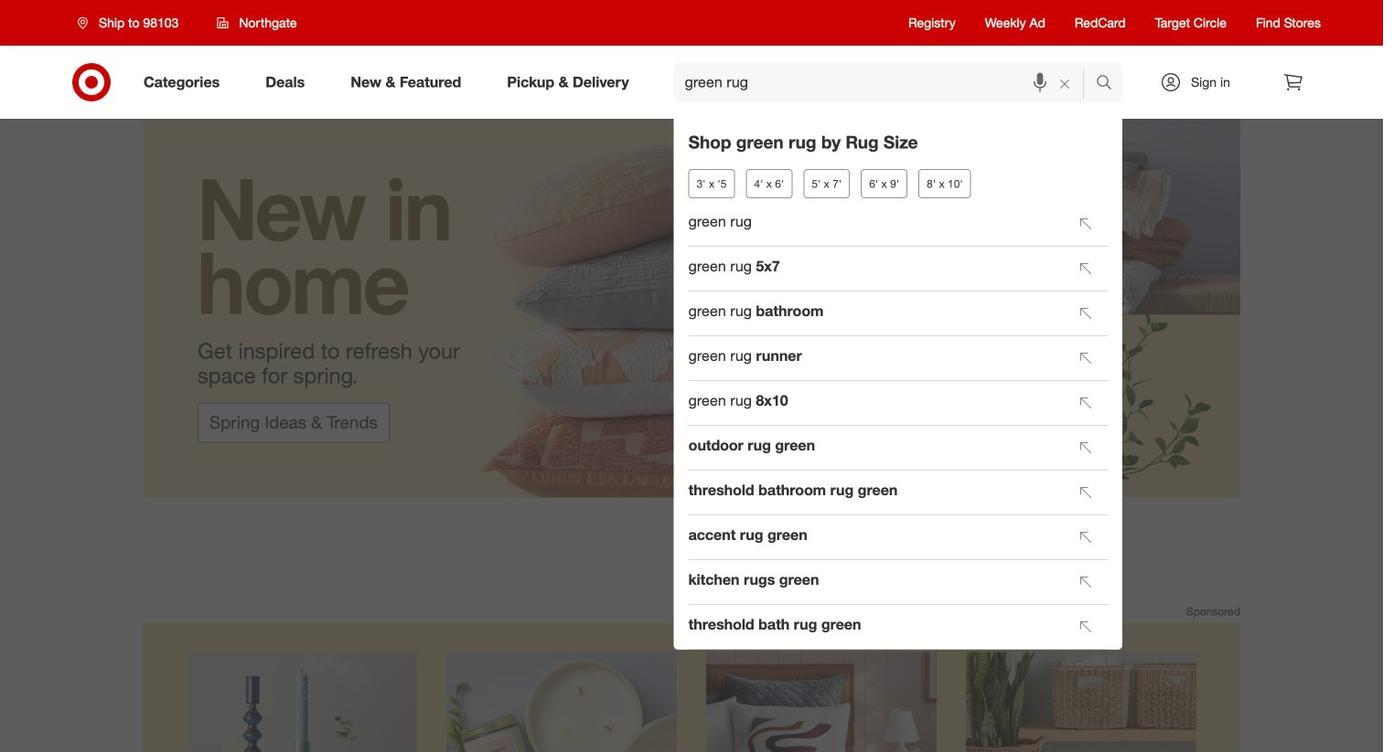Task type: locate. For each thing, give the bounding box(es) containing it.
new in home image
[[143, 119, 1240, 499]]



Task type: describe. For each thing, give the bounding box(es) containing it.
What can we help you find? suggestions appear below search field
[[674, 62, 1100, 102]]



Task type: vqa. For each thing, say whether or not it's contained in the screenshot.
New in Home image
yes



